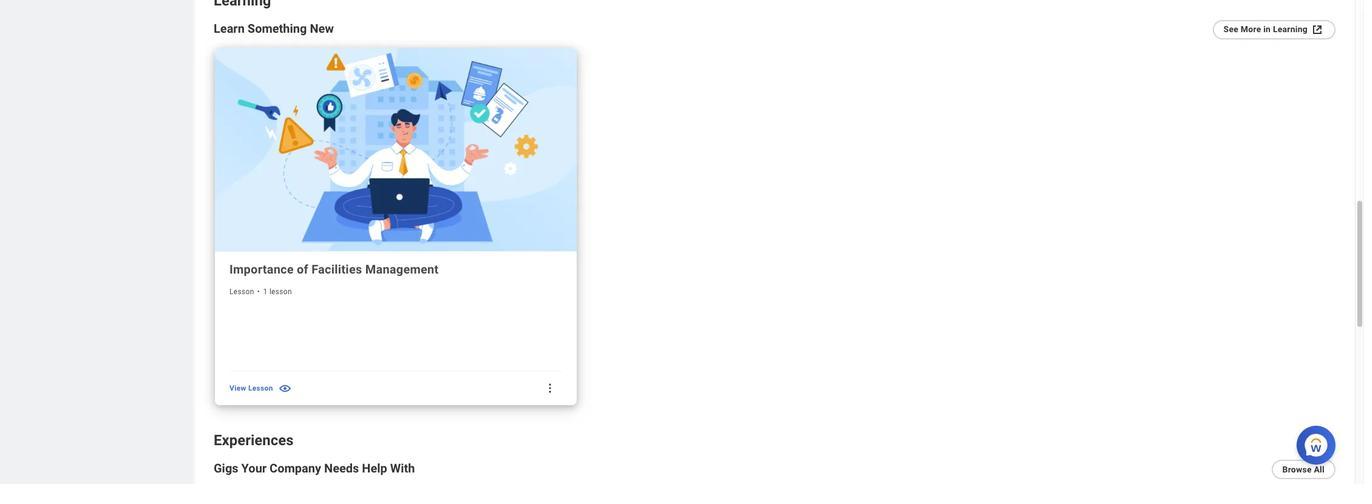 Task type: vqa. For each thing, say whether or not it's contained in the screenshot.
'justify' image
no



Task type: describe. For each thing, give the bounding box(es) containing it.
see more in learning link
[[1213, 20, 1336, 39]]

help
[[362, 462, 387, 476]]

of
[[297, 263, 309, 277]]

visible image
[[278, 382, 292, 396]]

learning
[[1274, 24, 1308, 34]]

importance
[[230, 263, 294, 277]]

view
[[230, 385, 246, 393]]

facilities
[[312, 263, 362, 277]]

importance of facilities management link
[[230, 261, 562, 278]]

in
[[1264, 24, 1271, 34]]

needs
[[324, 462, 359, 476]]

importance of facilities management
[[230, 263, 439, 277]]

experiences
[[214, 433, 294, 450]]

1
[[263, 288, 268, 297]]

external link image
[[1311, 22, 1325, 37]]

browse all
[[1283, 465, 1325, 475]]

your
[[241, 462, 267, 476]]

more
[[1241, 24, 1262, 34]]



Task type: locate. For each thing, give the bounding box(es) containing it.
importance of facilities management image
[[215, 48, 577, 252]]

0 vertical spatial lesson
[[230, 288, 254, 297]]

browse all link
[[1272, 461, 1336, 480]]

new
[[310, 21, 334, 36]]

external link element
[[1311, 22, 1325, 37]]

learn
[[214, 21, 245, 36]]

something
[[248, 21, 307, 36]]

lesson right view
[[248, 385, 273, 393]]

lesson
[[270, 288, 292, 297]]

related actions vertical image
[[544, 383, 556, 395]]

learn something new
[[214, 21, 334, 36]]

with
[[390, 462, 415, 476]]

company
[[270, 462, 321, 476]]

management
[[365, 263, 439, 277]]

gigs
[[214, 462, 238, 476]]

1 lesson
[[263, 288, 292, 297]]

see
[[1224, 24, 1239, 34]]

lesson left "1"
[[230, 288, 254, 297]]

gigs your company needs help with
[[214, 462, 415, 476]]

importance of facilities management element
[[230, 382, 292, 396]]

lesson
[[230, 288, 254, 297], [248, 385, 273, 393]]

lesson inside importance of facilities management element
[[248, 385, 273, 393]]

all
[[1315, 465, 1325, 475]]

1 vertical spatial lesson
[[248, 385, 273, 393]]

see more in learning
[[1224, 24, 1308, 34]]

browse
[[1283, 465, 1312, 475]]

view lesson
[[230, 385, 273, 393]]



